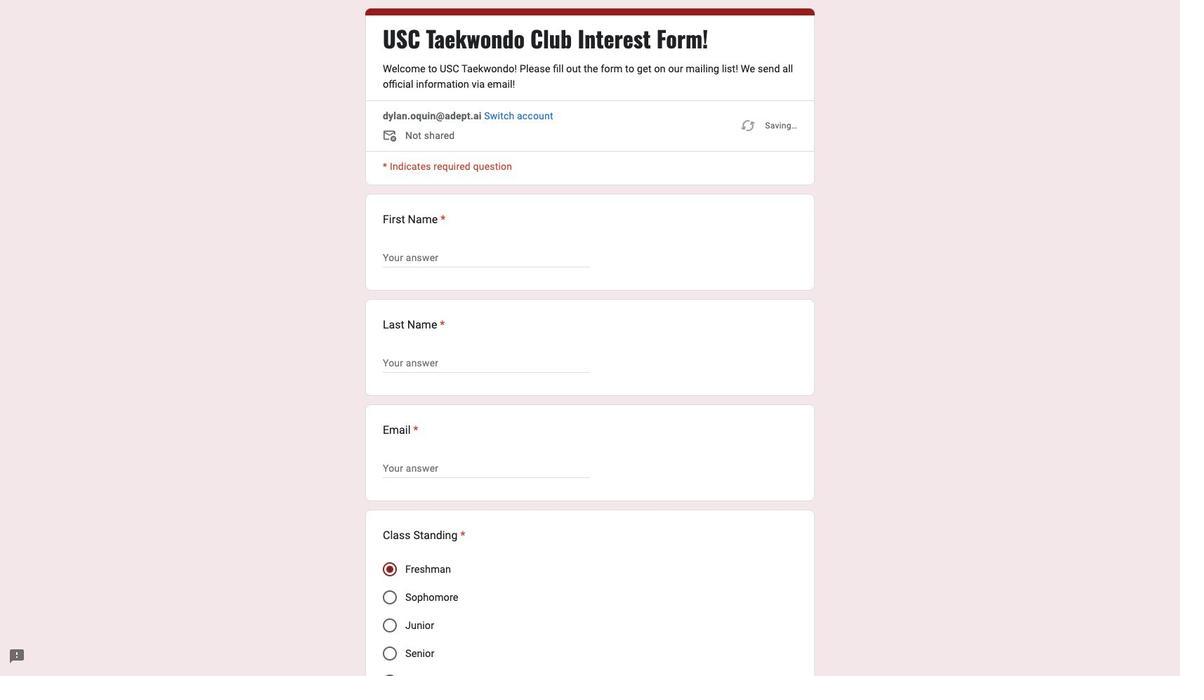 Task type: locate. For each thing, give the bounding box(es) containing it.
senior image
[[383, 647, 397, 661]]

required question element
[[438, 211, 446, 228], [437, 317, 445, 334], [411, 422, 419, 439], [458, 528, 465, 544]]

report a problem to google image
[[8, 648, 25, 665]]

status
[[740, 109, 797, 143]]

Freshman radio
[[383, 563, 397, 577]]

None text field
[[383, 249, 590, 266], [383, 355, 590, 372], [383, 249, 590, 266], [383, 355, 590, 372]]

freshman image
[[386, 566, 393, 573]]

heading
[[383, 25, 708, 53], [383, 211, 446, 228], [383, 317, 445, 334], [383, 422, 419, 439], [383, 528, 465, 544]]

sophomore image
[[383, 591, 397, 605]]

list
[[365, 194, 815, 677]]

None text field
[[383, 460, 590, 477]]

2 heading from the top
[[383, 211, 446, 228]]

graduate image
[[383, 675, 397, 677]]

Graduate radio
[[383, 675, 397, 677]]

Senior radio
[[383, 647, 397, 661]]



Task type: vqa. For each thing, say whether or not it's contained in the screenshot.
status
yes



Task type: describe. For each thing, give the bounding box(es) containing it.
your email and google account are not part of your response image
[[383, 129, 405, 145]]

5 heading from the top
[[383, 528, 465, 544]]

3 heading from the top
[[383, 317, 445, 334]]

4 heading from the top
[[383, 422, 419, 439]]

Junior radio
[[383, 619, 397, 633]]

1 heading from the top
[[383, 25, 708, 53]]

your email and google account are not part of your response image
[[383, 129, 400, 145]]

Sophomore radio
[[383, 591, 397, 605]]

junior image
[[383, 619, 397, 633]]



